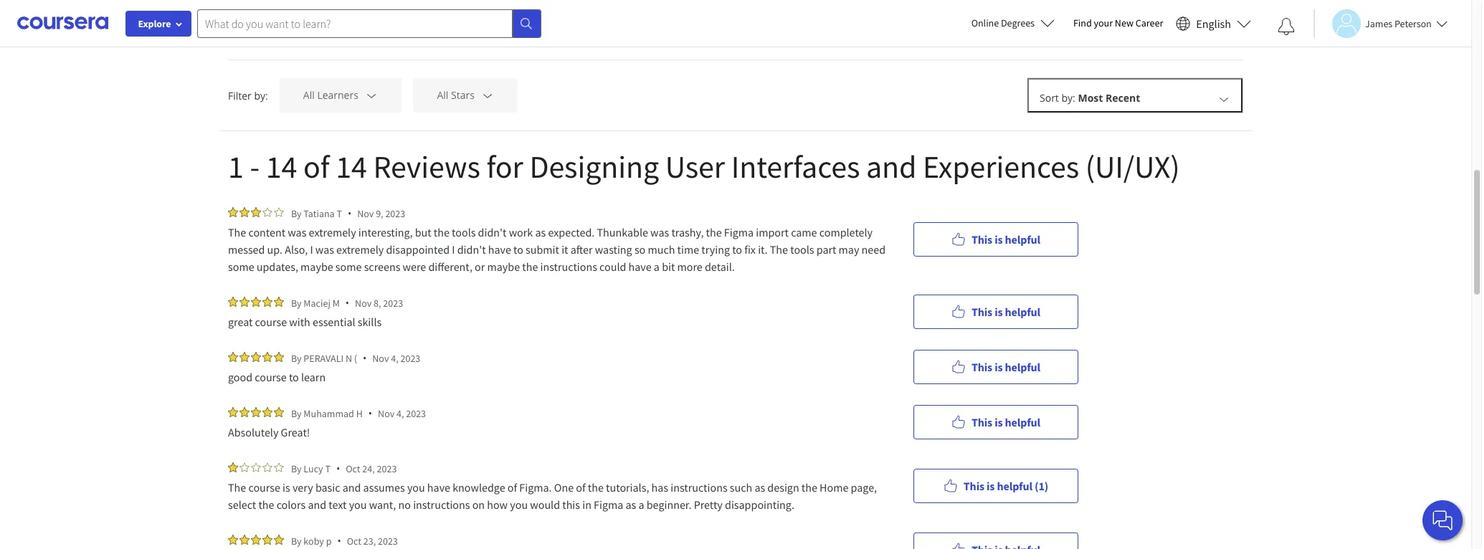 Task type: vqa. For each thing, say whether or not it's contained in the screenshot.
the your associated with Find
no



Task type: describe. For each thing, give the bounding box(es) containing it.
import
[[756, 225, 789, 240]]

more
[[678, 260, 703, 274]]

filter
[[228, 89, 252, 102]]

reviews
[[294, 28, 333, 42]]

designing
[[530, 147, 659, 187]]

trying
[[702, 243, 730, 257]]

• right "("
[[363, 352, 367, 365]]

24,
[[363, 462, 375, 475]]

-
[[250, 147, 260, 187]]

0 horizontal spatial star image
[[240, 463, 250, 473]]

is for the course is very basic and assumes you have knowledge of figma. one of the tutorials, has instructions such as design the home page, select the colors and text you want, no instructions on how you would this in figma as a beginner. pretty disappointing.
[[987, 479, 995, 493]]

would
[[530, 498, 560, 512]]

h
[[356, 407, 363, 420]]

this is helpful (1) button
[[914, 469, 1079, 503]]

a inside the course is very basic and assumes you have knowledge of figma. one of the tutorials, has instructions such as design the home page, select the colors and text you want, no instructions on how you would this in figma as a beginner. pretty disappointing.
[[639, 498, 645, 512]]

skills
[[358, 315, 382, 329]]

nov for great!
[[378, 407, 395, 420]]

good
[[228, 370, 253, 385]]

sort
[[1040, 91, 1060, 105]]

is for the content was extremely interesting, but the tools didn't work as expected. thunkable was trashy, the figma import came completely messed up. also, i was extremely disappointed i didn't have to submit it after wasting so much time trying to fix it. the tools part may need some updates, maybe some screens were different, or maybe the instructions could have a bit more detail.
[[995, 232, 1003, 246]]

by koby p • oct 23, 2023
[[291, 535, 398, 548]]

• for absolutely great!
[[369, 407, 372, 420]]

such
[[730, 481, 753, 495]]

0 horizontal spatial to
[[289, 370, 299, 385]]

1 vertical spatial have
[[629, 260, 652, 274]]

need
[[862, 243, 886, 257]]

1 horizontal spatial of
[[508, 481, 517, 495]]

learn
[[301, 370, 326, 385]]

english
[[1197, 16, 1232, 30]]

great course with essential skills
[[228, 315, 384, 329]]

how
[[487, 498, 508, 512]]

screens
[[364, 260, 401, 274]]

the left home
[[802, 481, 818, 495]]

explore button
[[126, 11, 192, 37]]

muhammad
[[304, 407, 354, 420]]

2 horizontal spatial of
[[576, 481, 586, 495]]

all
[[248, 28, 260, 42]]

this for skills
[[972, 305, 993, 319]]

by inside by koby p • oct 23, 2023
[[291, 535, 302, 548]]

the up in
[[588, 481, 604, 495]]

detail.
[[705, 260, 735, 274]]

helpful for interesting,
[[1006, 232, 1041, 246]]

course for the
[[249, 481, 280, 495]]

1 horizontal spatial to
[[514, 243, 524, 257]]

learners
[[317, 89, 359, 102]]

have inside the course is very basic and assumes you have knowledge of figma. one of the tutorials, has instructions such as design the home page, select the colors and text you want, no instructions on how you would this in figma as a beginner. pretty disappointing.
[[428, 481, 451, 495]]

thunkable
[[597, 225, 649, 240]]

all learners
[[303, 89, 359, 102]]

by for was
[[291, 207, 302, 220]]

all for all learners
[[303, 89, 315, 102]]

by inside the by muhammad h • nov 4, 2023
[[291, 407, 302, 420]]

m
[[333, 297, 340, 310]]

this for basic
[[964, 479, 985, 493]]

by: for filter
[[254, 89, 268, 102]]

2 horizontal spatial chevron down image
[[1218, 93, 1231, 106]]

find your new career link
[[1067, 14, 1171, 32]]

oct for by koby p • oct 23, 2023
[[347, 535, 362, 548]]

career
[[1136, 17, 1164, 29]]

1 i from the left
[[310, 243, 313, 257]]

2 some from the left
[[336, 260, 362, 274]]

• right p
[[338, 535, 341, 548]]

1 vertical spatial didn't
[[458, 243, 486, 257]]

by for with
[[291, 297, 302, 310]]

figma.
[[520, 481, 552, 495]]

chevron down image for learners
[[366, 89, 378, 102]]

What do you want to learn? text field
[[197, 9, 513, 38]]

1 14 from the left
[[266, 147, 297, 187]]

pretty
[[694, 498, 723, 512]]

1
[[228, 147, 244, 187]]

the down submit on the top left
[[522, 260, 538, 274]]

this is helpful for essential
[[972, 305, 1041, 319]]

2 maybe from the left
[[488, 260, 520, 274]]

find
[[1074, 17, 1092, 29]]

by tatiana t • nov 9, 2023
[[291, 207, 406, 220]]

all for all stars
[[437, 89, 449, 102]]

has
[[652, 481, 669, 495]]

your
[[1094, 17, 1114, 29]]

the content was extremely interesting, but the tools didn't work as expected. thunkable was trashy, the figma import came completely messed up. also, i was extremely disappointed i didn't have to submit it after wasting so much time trying to fix it. the tools part may need some updates, maybe some screens were different, or maybe the instructions could have a bit more detail.
[[228, 225, 888, 274]]

t for extremely
[[337, 207, 342, 220]]

course for great
[[255, 315, 287, 329]]

1 - 14 of 14 reviews for designing user interfaces and experiences (ui/ux)
[[228, 147, 1181, 187]]

maciej
[[304, 297, 331, 310]]

trashy,
[[672, 225, 704, 240]]

time
[[678, 243, 700, 257]]

with
[[289, 315, 311, 329]]

the course is very basic and assumes you have knowledge of figma. one of the tutorials, has instructions such as design the home page, select the colors and text you want, no instructions on how you would this in figma as a beginner. pretty disappointing.
[[228, 481, 880, 512]]

1 vertical spatial extremely
[[337, 243, 384, 257]]

0 horizontal spatial and
[[308, 498, 327, 512]]

the right select
[[259, 498, 274, 512]]

helpful for basic
[[998, 479, 1033, 493]]

(1)
[[1035, 479, 1049, 493]]

after
[[571, 243, 593, 257]]

n
[[346, 352, 352, 365]]

online
[[972, 17, 1000, 29]]

most
[[1079, 91, 1104, 105]]

up.
[[267, 243, 283, 257]]

updates,
[[257, 260, 298, 274]]

find your new career
[[1074, 17, 1164, 29]]

this is helpful for learn
[[972, 360, 1041, 374]]

recent
[[1106, 91, 1141, 105]]

as inside the content was extremely interesting, but the tools didn't work as expected. thunkable was trashy, the figma import came completely messed up. also, i was extremely disappointed i didn't have to submit it after wasting so much time trying to fix it. the tools part may need some updates, maybe some screens were different, or maybe the instructions could have a bit more detail.
[[536, 225, 546, 240]]

star
[[271, 28, 291, 42]]

select
[[228, 498, 256, 512]]

james peterson button
[[1314, 9, 1448, 38]]

submit
[[526, 243, 560, 257]]

star image down "absolutely"
[[251, 463, 261, 473]]

8,
[[374, 297, 381, 310]]

1 some from the left
[[228, 260, 254, 274]]

0 horizontal spatial tools
[[452, 225, 476, 240]]

1 maybe from the left
[[301, 260, 333, 274]]

0 vertical spatial didn't
[[478, 225, 507, 240]]

0 vertical spatial have
[[488, 243, 511, 257]]

tatiana
[[304, 207, 335, 220]]

0 vertical spatial extremely
[[309, 225, 356, 240]]

colors
[[277, 498, 306, 512]]

2 i from the left
[[452, 243, 455, 257]]

t for very
[[325, 462, 331, 475]]

4 this is helpful button from the top
[[914, 405, 1079, 439]]

very
[[293, 481, 313, 495]]

4 this is helpful from the top
[[972, 415, 1041, 429]]

assumes
[[363, 481, 405, 495]]

sort by: most recent
[[1040, 91, 1141, 105]]

basic
[[316, 481, 340, 495]]

in
[[583, 498, 592, 512]]

the for design
[[228, 481, 246, 495]]

• for the course is very basic and assumes you have knowledge of figma. one of the tutorials, has instructions such as design the home page, select the colors and text you want, no instructions on how you would this in figma as a beginner. pretty disappointing.
[[336, 462, 340, 476]]

by muhammad h • nov 4, 2023
[[291, 407, 426, 420]]

nov for course
[[355, 297, 372, 310]]

1 horizontal spatial was
[[316, 243, 334, 257]]

the for messed
[[228, 225, 246, 240]]

stars
[[451, 89, 475, 102]]

by peravali n ( • nov 4, 2023
[[291, 352, 421, 365]]

23,
[[364, 535, 376, 548]]

no
[[399, 498, 411, 512]]

may
[[839, 243, 860, 257]]

is for absolutely great!
[[995, 415, 1003, 429]]

0 horizontal spatial instructions
[[413, 498, 470, 512]]

1 vertical spatial tools
[[791, 243, 815, 257]]

is inside the course is very basic and assumes you have knowledge of figma. one of the tutorials, has instructions such as design the home page, select the colors and text you want, no instructions on how you would this in figma as a beginner. pretty disappointing.
[[283, 481, 290, 495]]

2 14 from the left
[[336, 147, 367, 187]]

0 horizontal spatial of
[[303, 147, 330, 187]]

figma inside the content was extremely interesting, but the tools didn't work as expected. thunkable was trashy, the figma import came completely messed up. also, i was extremely disappointed i didn't have to submit it after wasting so much time trying to fix it. the tools part may need some updates, maybe some screens were different, or maybe the instructions could have a bit more detail.
[[724, 225, 754, 240]]

part
[[817, 243, 837, 257]]

much
[[648, 243, 675, 257]]

2 horizontal spatial to
[[733, 243, 743, 257]]



Task type: locate. For each thing, give the bounding box(es) containing it.
9,
[[376, 207, 384, 220]]

was up 'also,' on the left
[[288, 225, 307, 240]]

4, right "("
[[391, 352, 399, 365]]

t right tatiana
[[337, 207, 342, 220]]

by inside by tatiana t • nov 9, 2023
[[291, 207, 302, 220]]

by for is
[[291, 462, 302, 475]]

2 horizontal spatial and
[[867, 147, 917, 187]]

0 horizontal spatial i
[[310, 243, 313, 257]]

2023 right "24,"
[[377, 462, 397, 475]]

oct inside by koby p • oct 23, 2023
[[347, 535, 362, 548]]

didn't left the work
[[478, 225, 507, 240]]

(ui/ux)
[[1086, 147, 1181, 187]]

essential
[[313, 315, 356, 329]]

figma right in
[[594, 498, 624, 512]]

tools down came
[[791, 243, 815, 257]]

star image down "absolutely"
[[240, 463, 250, 473]]

2023 for great course with essential skills
[[383, 297, 403, 310]]

by inside the by peravali n ( • nov 4, 2023
[[291, 352, 302, 365]]

4,
[[391, 352, 399, 365], [397, 407, 404, 420]]

0 vertical spatial instructions
[[541, 260, 598, 274]]

None search field
[[197, 9, 542, 38]]

course up select
[[249, 481, 280, 495]]

1 this is helpful from the top
[[972, 232, 1041, 246]]

great
[[228, 315, 253, 329]]

2023 right "("
[[401, 352, 421, 365]]

course
[[255, 315, 287, 329], [255, 370, 287, 385], [249, 481, 280, 495]]

the inside the course is very basic and assumes you have knowledge of figma. one of the tutorials, has instructions such as design the home page, select the colors and text you want, no instructions on how you would this in figma as a beginner. pretty disappointing.
[[228, 481, 246, 495]]

of right one
[[576, 481, 586, 495]]

0 horizontal spatial figma
[[594, 498, 624, 512]]

by inside by maciej m • nov 8, 2023
[[291, 297, 302, 310]]

0 horizontal spatial chevron down image
[[366, 89, 378, 102]]

to down the work
[[514, 243, 524, 257]]

1 vertical spatial the
[[770, 243, 788, 257]]

nov inside by tatiana t • nov 9, 2023
[[357, 207, 374, 220]]

i up different,
[[452, 243, 455, 257]]

disappointing.
[[725, 498, 795, 512]]

as up disappointing.
[[755, 481, 766, 495]]

by left tatiana
[[291, 207, 302, 220]]

1 vertical spatial and
[[343, 481, 361, 495]]

nov for content
[[357, 207, 374, 220]]

star image up content
[[274, 207, 284, 217]]

nov left 8,
[[355, 297, 372, 310]]

1 horizontal spatial 14
[[336, 147, 367, 187]]

•
[[348, 207, 352, 220], [346, 296, 349, 310], [363, 352, 367, 365], [369, 407, 372, 420], [336, 462, 340, 476], [338, 535, 341, 548]]

0 horizontal spatial 14
[[266, 147, 297, 187]]

chevron down image inside all learners button
[[366, 89, 378, 102]]

of up how
[[508, 481, 517, 495]]

nov right "("
[[373, 352, 389, 365]]

helpful for skills
[[1006, 305, 1041, 319]]

3 this is helpful from the top
[[972, 360, 1041, 374]]

the
[[434, 225, 450, 240], [706, 225, 722, 240], [522, 260, 538, 274], [588, 481, 604, 495], [802, 481, 818, 495], [259, 498, 274, 512]]

2023 for absolutely great!
[[406, 407, 426, 420]]

by: for sort
[[1062, 91, 1076, 105]]

2 vertical spatial as
[[626, 498, 637, 512]]

2023 inside the by peravali n ( • nov 4, 2023
[[401, 352, 421, 365]]

by
[[291, 207, 302, 220], [291, 297, 302, 310], [291, 352, 302, 365], [291, 407, 302, 420], [291, 462, 302, 475], [291, 535, 302, 548]]

2 vertical spatial have
[[428, 481, 451, 495]]

0 horizontal spatial as
[[536, 225, 546, 240]]

this
[[563, 498, 580, 512]]

• up basic
[[336, 462, 340, 476]]

i right 'also,' on the left
[[310, 243, 313, 257]]

wasting
[[595, 243, 633, 257]]

1 vertical spatial oct
[[347, 535, 362, 548]]

1 horizontal spatial star image
[[263, 207, 273, 217]]

course left with
[[255, 315, 287, 329]]

want,
[[369, 498, 396, 512]]

nov inside by maciej m • nov 8, 2023
[[355, 297, 372, 310]]

some down messed at the top
[[228, 260, 254, 274]]

was up much
[[651, 225, 670, 240]]

extremely down tatiana
[[309, 225, 356, 240]]

you right text
[[349, 498, 367, 512]]

2 by from the top
[[291, 297, 302, 310]]

english button
[[1171, 0, 1258, 47]]

helpful
[[1006, 232, 1041, 246], [1006, 305, 1041, 319], [1006, 360, 1041, 374], [1006, 415, 1041, 429], [998, 479, 1033, 493]]

is for great course with essential skills
[[995, 305, 1003, 319]]

oct left 23,
[[347, 535, 362, 548]]

1 horizontal spatial maybe
[[488, 260, 520, 274]]

work
[[509, 225, 533, 240]]

figma inside the course is very basic and assumes you have knowledge of figma. one of the tutorials, has instructions such as design the home page, select the colors and text you want, no instructions on how you would this in figma as a beginner. pretty disappointing.
[[594, 498, 624, 512]]

chat with us image
[[1432, 509, 1455, 532]]

online degrees button
[[960, 7, 1067, 39]]

star image down absolutely great!
[[263, 463, 273, 473]]

2 vertical spatial course
[[249, 481, 280, 495]]

1 horizontal spatial figma
[[724, 225, 754, 240]]

oct inside by lucy t • oct 24, 2023
[[346, 462, 361, 475]]

1 this is helpful button from the top
[[914, 222, 1079, 256]]

0 vertical spatial and
[[867, 147, 917, 187]]

all left stars
[[437, 89, 449, 102]]

2 horizontal spatial have
[[629, 260, 652, 274]]

show notifications image
[[1279, 18, 1296, 35]]

(
[[354, 352, 357, 365]]

online degrees
[[972, 17, 1035, 29]]

tools up different,
[[452, 225, 476, 240]]

this is helpful button for extremely
[[914, 222, 1079, 256]]

0 vertical spatial star image
[[263, 207, 273, 217]]

all stars button
[[414, 78, 518, 113]]

extremely up screens
[[337, 243, 384, 257]]

degrees
[[1002, 17, 1035, 29]]

0 horizontal spatial was
[[288, 225, 307, 240]]

0 vertical spatial 4,
[[391, 352, 399, 365]]

1 horizontal spatial you
[[407, 481, 425, 495]]

1 horizontal spatial i
[[452, 243, 455, 257]]

instructions inside the content was extremely interesting, but the tools didn't work as expected. thunkable was trashy, the figma import came completely messed up. also, i was extremely disappointed i didn't have to submit it after wasting so much time trying to fix it. the tools part may need some updates, maybe some screens were different, or maybe the instructions could have a bit more detail.
[[541, 260, 598, 274]]

4, right "h"
[[397, 407, 404, 420]]

disappointed
[[386, 243, 450, 257]]

14 up by tatiana t • nov 9, 2023
[[336, 147, 367, 187]]

2023 inside by maciej m • nov 8, 2023
[[383, 297, 403, 310]]

peterson
[[1395, 17, 1433, 30]]

0 vertical spatial t
[[337, 207, 342, 220]]

i
[[310, 243, 313, 257], [452, 243, 455, 257]]

by: right filter in the top left of the page
[[254, 89, 268, 102]]

• for the content was extremely interesting, but the tools didn't work as expected. thunkable was trashy, the figma import came completely messed up. also, i was extremely disappointed i didn't have to submit it after wasting so much time trying to fix it. the tools part may need some updates, maybe some screens were different, or maybe the instructions could have a bit more detail.
[[348, 207, 352, 220]]

star image
[[274, 207, 284, 217], [251, 463, 261, 473], [263, 463, 273, 473], [274, 463, 284, 473]]

the up trying
[[706, 225, 722, 240]]

came
[[791, 225, 818, 240]]

have
[[488, 243, 511, 257], [629, 260, 652, 274], [428, 481, 451, 495]]

maybe down 'also,' on the left
[[301, 260, 333, 274]]

you right how
[[510, 498, 528, 512]]

2 this is helpful button from the top
[[914, 295, 1079, 329]]

one
[[554, 481, 574, 495]]

2 horizontal spatial you
[[510, 498, 528, 512]]

1 vertical spatial figma
[[594, 498, 624, 512]]

0 vertical spatial the
[[228, 225, 246, 240]]

tutorials,
[[606, 481, 650, 495]]

some left screens
[[336, 260, 362, 274]]

by for to
[[291, 352, 302, 365]]

instructions right no
[[413, 498, 470, 512]]

4 by from the top
[[291, 407, 302, 420]]

the right but
[[434, 225, 450, 240]]

great!
[[281, 425, 310, 440]]

figma
[[724, 225, 754, 240], [594, 498, 624, 512]]

star image left lucy
[[274, 463, 284, 473]]

1 horizontal spatial have
[[488, 243, 511, 257]]

1 vertical spatial as
[[755, 481, 766, 495]]

didn't up the or
[[458, 243, 486, 257]]

lucy
[[304, 462, 323, 475]]

text
[[329, 498, 347, 512]]

1 horizontal spatial all
[[437, 89, 449, 102]]

see
[[228, 28, 246, 42]]

0 horizontal spatial you
[[349, 498, 367, 512]]

by inside by lucy t • oct 24, 2023
[[291, 462, 302, 475]]

home
[[820, 481, 849, 495]]

0 vertical spatial a
[[654, 260, 660, 274]]

as up submit on the top left
[[536, 225, 546, 240]]

by up great!
[[291, 407, 302, 420]]

this is helpful button for essential
[[914, 295, 1079, 329]]

chevron down image for stars
[[482, 89, 495, 102]]

coursera image
[[17, 12, 108, 35]]

1 horizontal spatial tools
[[791, 243, 815, 257]]

or
[[475, 260, 485, 274]]

to left learn
[[289, 370, 299, 385]]

star image
[[263, 207, 273, 217], [240, 463, 250, 473]]

this for interesting,
[[972, 232, 993, 246]]

on
[[473, 498, 485, 512]]

knowledge
[[453, 481, 506, 495]]

1 vertical spatial a
[[639, 498, 645, 512]]

0 vertical spatial tools
[[452, 225, 476, 240]]

koby
[[304, 535, 324, 548]]

nov right "h"
[[378, 407, 395, 420]]

could
[[600, 260, 627, 274]]

a left bit
[[654, 260, 660, 274]]

this is helpful for extremely
[[972, 232, 1041, 246]]

2023 right 8,
[[383, 297, 403, 310]]

1 horizontal spatial chevron down image
[[482, 89, 495, 102]]

but
[[415, 225, 432, 240]]

course for good
[[255, 370, 287, 385]]

2 horizontal spatial was
[[651, 225, 670, 240]]

the up messed at the top
[[228, 225, 246, 240]]

1 horizontal spatial by:
[[1062, 91, 1076, 105]]

0 horizontal spatial a
[[639, 498, 645, 512]]

beginner.
[[647, 498, 692, 512]]

helpful inside button
[[998, 479, 1033, 493]]

filter by:
[[228, 89, 268, 102]]

14 right -
[[266, 147, 297, 187]]

completely
[[820, 225, 873, 240]]

maybe right the or
[[488, 260, 520, 274]]

by up learn
[[291, 352, 302, 365]]

2023 right 23,
[[378, 535, 398, 548]]

all inside "button"
[[437, 89, 449, 102]]

chevron down image
[[366, 89, 378, 102], [482, 89, 495, 102], [1218, 93, 1231, 106]]

oct for by lucy t • oct 24, 2023
[[346, 462, 361, 475]]

all
[[303, 89, 315, 102], [437, 89, 449, 102]]

2 this is helpful from the top
[[972, 305, 1041, 319]]

• left 9,
[[348, 207, 352, 220]]

0 horizontal spatial have
[[428, 481, 451, 495]]

0 vertical spatial figma
[[724, 225, 754, 240]]

the up select
[[228, 481, 246, 495]]

2023 inside by lucy t • oct 24, 2023
[[377, 462, 397, 475]]

of up tatiana
[[303, 147, 330, 187]]

fix
[[745, 243, 756, 257]]

0 horizontal spatial maybe
[[301, 260, 333, 274]]

instructions
[[541, 260, 598, 274], [671, 481, 728, 495], [413, 498, 470, 512]]

1 by from the top
[[291, 207, 302, 220]]

by lucy t • oct 24, 2023
[[291, 462, 397, 476]]

tools
[[452, 225, 476, 240], [791, 243, 815, 257]]

to
[[514, 243, 524, 257], [733, 243, 743, 257], [289, 370, 299, 385]]

2 horizontal spatial instructions
[[671, 481, 728, 495]]

2 all from the left
[[437, 89, 449, 102]]

were
[[403, 260, 426, 274]]

0 horizontal spatial t
[[325, 462, 331, 475]]

course inside the course is very basic and assumes you have knowledge of figma. one of the tutorials, has instructions such as design the home page, select the colors and text you want, no instructions on how you would this in figma as a beginner. pretty disappointing.
[[249, 481, 280, 495]]

5
[[263, 28, 269, 42]]

1 vertical spatial t
[[325, 462, 331, 475]]

all stars
[[437, 89, 475, 102]]

1 horizontal spatial t
[[337, 207, 342, 220]]

0 horizontal spatial some
[[228, 260, 254, 274]]

5 by from the top
[[291, 462, 302, 475]]

1 all from the left
[[303, 89, 315, 102]]

1 horizontal spatial and
[[343, 481, 361, 495]]

star image up content
[[263, 207, 273, 217]]

a down tutorials,
[[639, 498, 645, 512]]

was right 'also,' on the left
[[316, 243, 334, 257]]

as down tutorials,
[[626, 498, 637, 512]]

0 vertical spatial course
[[255, 315, 287, 329]]

filled star image
[[228, 207, 238, 217], [251, 207, 261, 217], [228, 297, 238, 307], [251, 352, 261, 362], [263, 352, 273, 362], [274, 352, 284, 362], [251, 408, 261, 418], [228, 463, 238, 473], [228, 535, 238, 545], [240, 535, 250, 545]]

2023 right "h"
[[406, 407, 426, 420]]

2023 right 9,
[[386, 207, 406, 220]]

james peterson
[[1366, 17, 1433, 30]]

t right lucy
[[325, 462, 331, 475]]

nov left 9,
[[357, 207, 374, 220]]

page,
[[851, 481, 878, 495]]

0 horizontal spatial by:
[[254, 89, 268, 102]]

course right good
[[255, 370, 287, 385]]

1 horizontal spatial instructions
[[541, 260, 598, 274]]

this inside button
[[964, 479, 985, 493]]

by left koby
[[291, 535, 302, 548]]

1 vertical spatial course
[[255, 370, 287, 385]]

2 vertical spatial instructions
[[413, 498, 470, 512]]

0 vertical spatial oct
[[346, 462, 361, 475]]

1 horizontal spatial a
[[654, 260, 660, 274]]

• right "h"
[[369, 407, 372, 420]]

6 by from the top
[[291, 535, 302, 548]]

a inside the content was extremely interesting, but the tools didn't work as expected. thunkable was trashy, the figma import came completely messed up. also, i was extremely disappointed i didn't have to submit it after wasting so much time trying to fix it. the tools part may need some updates, maybe some screens were different, or maybe the instructions could have a bit more detail.
[[654, 260, 660, 274]]

instructions up pretty on the bottom of the page
[[671, 481, 728, 495]]

by left lucy
[[291, 462, 302, 475]]

1 vertical spatial star image
[[240, 463, 250, 473]]

of
[[303, 147, 330, 187], [508, 481, 517, 495], [576, 481, 586, 495]]

t inside by tatiana t • nov 9, 2023
[[337, 207, 342, 220]]

2023 inside by tatiana t • nov 9, 2023
[[386, 207, 406, 220]]

is
[[995, 232, 1003, 246], [995, 305, 1003, 319], [995, 360, 1003, 374], [995, 415, 1003, 429], [987, 479, 995, 493], [283, 481, 290, 495]]

2023 for the content was extremely interesting, but the tools didn't work as expected. thunkable was trashy, the figma import came completely messed up. also, i was extremely disappointed i didn't have to submit it after wasting so much time trying to fix it. the tools part may need some updates, maybe some screens were different, or maybe the instructions could have a bit more detail.
[[386, 207, 406, 220]]

this is helpful
[[972, 232, 1041, 246], [972, 305, 1041, 319], [972, 360, 1041, 374], [972, 415, 1041, 429]]

4, inside the by muhammad h • nov 4, 2023
[[397, 407, 404, 420]]

by: right 'sort'
[[1062, 91, 1076, 105]]

chevron down image inside all stars "button"
[[482, 89, 495, 102]]

instructions down it
[[541, 260, 598, 274]]

have down the work
[[488, 243, 511, 257]]

3 by from the top
[[291, 352, 302, 365]]

user
[[666, 147, 725, 187]]

all inside button
[[303, 89, 315, 102]]

1 vertical spatial 4,
[[397, 407, 404, 420]]

is inside this is helpful (1) button
[[987, 479, 995, 493]]

the right it.
[[770, 243, 788, 257]]

the
[[228, 225, 246, 240], [770, 243, 788, 257], [228, 481, 246, 495]]

extremely
[[309, 225, 356, 240], [337, 243, 384, 257]]

0 horizontal spatial all
[[303, 89, 315, 102]]

you up no
[[407, 481, 425, 495]]

have down so
[[629, 260, 652, 274]]

nov inside the by muhammad h • nov 4, 2023
[[378, 407, 395, 420]]

figma up fix
[[724, 225, 754, 240]]

nov inside the by peravali n ( • nov 4, 2023
[[373, 352, 389, 365]]

• right m
[[346, 296, 349, 310]]

by up with
[[291, 297, 302, 310]]

is for good course to learn
[[995, 360, 1003, 374]]

4, inside the by peravali n ( • nov 4, 2023
[[391, 352, 399, 365]]

nov
[[357, 207, 374, 220], [355, 297, 372, 310], [373, 352, 389, 365], [378, 407, 395, 420]]

some
[[228, 260, 254, 274], [336, 260, 362, 274]]

• for great course with essential skills
[[346, 296, 349, 310]]

this is helpful button for learn
[[914, 350, 1079, 384]]

t inside by lucy t • oct 24, 2023
[[325, 462, 331, 475]]

3 this is helpful button from the top
[[914, 350, 1079, 384]]

1 vertical spatial instructions
[[671, 481, 728, 495]]

have left the knowledge
[[428, 481, 451, 495]]

1 horizontal spatial as
[[626, 498, 637, 512]]

all learners button
[[280, 78, 402, 113]]

to left fix
[[733, 243, 743, 257]]

2023 inside by koby p • oct 23, 2023
[[378, 535, 398, 548]]

james
[[1366, 17, 1393, 30]]

2 vertical spatial and
[[308, 498, 327, 512]]

oct left "24,"
[[346, 462, 361, 475]]

2 horizontal spatial as
[[755, 481, 766, 495]]

2023 inside the by muhammad h • nov 4, 2023
[[406, 407, 426, 420]]

all left the learners
[[303, 89, 315, 102]]

1 horizontal spatial some
[[336, 260, 362, 274]]

2023 for the course is very basic and assumes you have knowledge of figma. one of the tutorials, has instructions such as design the home page, select the colors and text you want, no instructions on how you would this in figma as a beginner. pretty disappointing.
[[377, 462, 397, 475]]

0 vertical spatial as
[[536, 225, 546, 240]]

filled star image
[[240, 207, 250, 217], [240, 297, 250, 307], [251, 297, 261, 307], [263, 297, 273, 307], [274, 297, 284, 307], [228, 352, 238, 362], [240, 352, 250, 362], [228, 408, 238, 418], [240, 408, 250, 418], [263, 408, 273, 418], [274, 408, 284, 418], [251, 535, 261, 545], [263, 535, 273, 545], [274, 535, 284, 545]]

2 vertical spatial the
[[228, 481, 246, 495]]

see all 5 star reviews
[[228, 28, 333, 42]]



